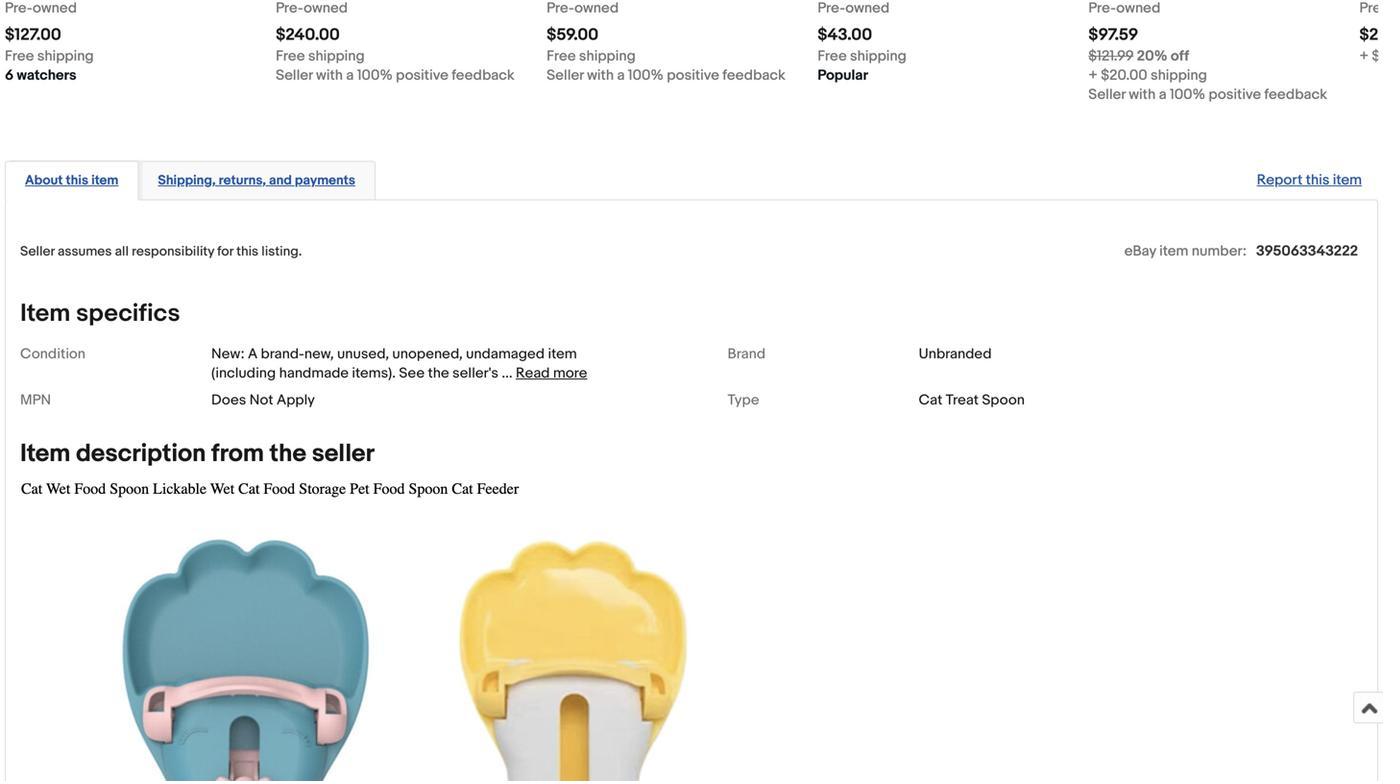 Task type: locate. For each thing, give the bounding box(es) containing it.
read more button
[[516, 365, 588, 382]]

2 horizontal spatial this
[[1307, 172, 1330, 189]]

2 horizontal spatial feedback
[[1265, 86, 1328, 103]]

1 horizontal spatial a
[[617, 67, 625, 84]]

0 horizontal spatial positive
[[396, 67, 449, 84]]

2 free shipping text field from the left
[[818, 47, 907, 66]]

free shipping text field down $240.00 text field
[[276, 47, 365, 66]]

free down $59.00 text field
[[547, 48, 576, 65]]

1 vertical spatial the
[[270, 439, 307, 469]]

watchers
[[17, 67, 77, 84]]

2 free shipping text field from the left
[[276, 47, 365, 66]]

2 horizontal spatial 100%
[[1170, 86, 1206, 103]]

+ left $2
[[1360, 48, 1369, 65]]

2 horizontal spatial a
[[1160, 86, 1167, 103]]

free for $240.00
[[276, 48, 305, 65]]

free shipping text field for $240.00
[[276, 47, 365, 66]]

read
[[516, 365, 550, 382]]

free down $240.00 text field
[[276, 48, 305, 65]]

with for $240.00
[[316, 67, 343, 84]]

$59.00 text field
[[547, 25, 599, 45]]

1 horizontal spatial feedback
[[723, 67, 786, 84]]

4 free from the left
[[818, 48, 847, 65]]

and
[[269, 173, 292, 189]]

description
[[76, 439, 206, 469]]

the inside "new: a brand-new, unused, unopened, undamaged item (including handmade items). see the seller's ..."
[[428, 365, 449, 382]]

$97.59
[[1089, 25, 1139, 45]]

Seller with a 100% positive feedback text field
[[276, 66, 515, 85], [1089, 85, 1328, 104]]

1 horizontal spatial positive
[[667, 67, 720, 84]]

1 free shipping text field from the left
[[547, 47, 636, 66]]

positive
[[396, 67, 449, 84], [667, 67, 720, 84], [1209, 86, 1262, 103]]

assumes
[[58, 244, 112, 260]]

shipping inside free shipping popular
[[850, 48, 907, 65]]

0 vertical spatial item
[[20, 299, 71, 329]]

Free shipping text field
[[547, 47, 636, 66], [818, 47, 907, 66]]

None text field
[[547, 0, 619, 18], [1360, 0, 1384, 18], [547, 0, 619, 18], [1360, 0, 1384, 18]]

tab list
[[5, 157, 1379, 200]]

free up "popular"
[[818, 48, 847, 65]]

2 free from the left
[[276, 48, 305, 65]]

this inside button
[[66, 173, 88, 189]]

with down $59.00
[[587, 67, 614, 84]]

free shipping text field up watchers
[[5, 47, 94, 66]]

item right about
[[91, 173, 119, 189]]

responsibility
[[132, 244, 214, 260]]

1 horizontal spatial seller with a 100% positive feedback text field
[[1089, 85, 1328, 104]]

2 horizontal spatial positive
[[1209, 86, 1262, 103]]

item description from the seller
[[20, 439, 375, 469]]

item up the condition
[[20, 299, 71, 329]]

shipping down $43.00
[[850, 48, 907, 65]]

previous price $121.99 20% off text field
[[1089, 47, 1190, 66]]

100% inside $121.99 20% off + $20.00 shipping seller with a 100% positive feedback
[[1170, 86, 1206, 103]]

does not apply
[[211, 392, 315, 409]]

2 horizontal spatial with
[[1129, 86, 1156, 103]]

number:
[[1192, 243, 1247, 260]]

1 vertical spatial item
[[20, 439, 71, 469]]

1 item from the top
[[20, 299, 71, 329]]

free
[[5, 48, 34, 65], [276, 48, 305, 65], [547, 48, 576, 65], [818, 48, 847, 65]]

a
[[346, 67, 354, 84], [617, 67, 625, 84], [1160, 86, 1167, 103]]

0 horizontal spatial free shipping text field
[[5, 47, 94, 66]]

a inside $121.99 20% off + $20.00 shipping seller with a 100% positive feedback
[[1160, 86, 1167, 103]]

free shipping text field for $43.00
[[818, 47, 907, 66]]

a
[[248, 345, 258, 363]]

shipping
[[37, 48, 94, 65], [308, 48, 365, 65], [579, 48, 636, 65], [850, 48, 907, 65], [1151, 67, 1208, 84]]

Seller with a 100% positive feedback text field
[[547, 66, 786, 85]]

$22
[[1360, 25, 1384, 45]]

1 horizontal spatial the
[[428, 365, 449, 382]]

$43.00 text field
[[818, 25, 873, 45]]

brand
[[728, 345, 766, 363]]

this for report
[[1307, 172, 1330, 189]]

free up the 6
[[5, 48, 34, 65]]

free shipping text field for $127.00
[[5, 47, 94, 66]]

0 vertical spatial +
[[1360, 48, 1369, 65]]

3 free from the left
[[547, 48, 576, 65]]

seller down $20.00
[[1089, 86, 1126, 103]]

new,
[[304, 345, 334, 363]]

free shipping seller with a 100% positive feedback
[[276, 48, 515, 84], [547, 48, 786, 84]]

this
[[1307, 172, 1330, 189], [66, 173, 88, 189], [236, 244, 259, 260]]

+ $2
[[1360, 48, 1384, 65]]

shipping for $127.00
[[37, 48, 94, 65]]

+ down $121.99
[[1089, 67, 1098, 84]]

1 horizontal spatial free shipping seller with a 100% positive feedback
[[547, 48, 786, 84]]

2 item from the top
[[20, 439, 71, 469]]

item up more at left top
[[548, 345, 577, 363]]

free inside free shipping popular
[[818, 48, 847, 65]]

shipping, returns, and payments
[[158, 173, 355, 189]]

this right about
[[66, 173, 88, 189]]

with down $240.00 text field
[[316, 67, 343, 84]]

100%
[[357, 67, 393, 84], [628, 67, 664, 84], [1170, 86, 1206, 103]]

0 horizontal spatial free shipping text field
[[547, 47, 636, 66]]

the
[[428, 365, 449, 382], [270, 439, 307, 469]]

1 horizontal spatial +
[[1360, 48, 1369, 65]]

about this item button
[[25, 172, 119, 190]]

shipping inside free shipping 6 watchers
[[37, 48, 94, 65]]

listing.
[[262, 244, 302, 260]]

0 horizontal spatial seller with a 100% positive feedback text field
[[276, 66, 515, 85]]

undamaged
[[466, 345, 545, 363]]

shipping down $240.00 text field
[[308, 48, 365, 65]]

None text field
[[5, 0, 77, 18], [276, 0, 348, 18], [818, 0, 890, 18], [1089, 0, 1161, 18], [5, 0, 77, 18], [276, 0, 348, 18], [818, 0, 890, 18], [1089, 0, 1161, 18]]

seller
[[312, 439, 375, 469]]

seller inside $121.99 20% off + $20.00 shipping seller with a 100% positive feedback
[[1089, 86, 1126, 103]]

0 horizontal spatial free shipping seller with a 100% positive feedback
[[276, 48, 515, 84]]

Popular text field
[[818, 66, 869, 85]]

the down unopened,
[[428, 365, 449, 382]]

395063343222
[[1257, 243, 1359, 260]]

with
[[316, 67, 343, 84], [587, 67, 614, 84], [1129, 86, 1156, 103]]

0 horizontal spatial this
[[66, 173, 88, 189]]

+ $2 text field
[[1360, 47, 1384, 66]]

$127.00
[[5, 25, 61, 45]]

0 vertical spatial the
[[428, 365, 449, 382]]

0 horizontal spatial with
[[316, 67, 343, 84]]

with inside $121.99 20% off + $20.00 shipping seller with a 100% positive feedback
[[1129, 86, 1156, 103]]

0 horizontal spatial 100%
[[357, 67, 393, 84]]

20%
[[1137, 48, 1168, 65]]

item right report
[[1334, 172, 1363, 189]]

1 horizontal spatial free shipping text field
[[276, 47, 365, 66]]

Free shipping text field
[[5, 47, 94, 66], [276, 47, 365, 66]]

0 horizontal spatial a
[[346, 67, 354, 84]]

0 horizontal spatial the
[[270, 439, 307, 469]]

not
[[250, 392, 274, 409]]

the right from at the bottom of the page
[[270, 439, 307, 469]]

100% for $240.00
[[357, 67, 393, 84]]

0 horizontal spatial feedback
[[452, 67, 515, 84]]

1 free from the left
[[5, 48, 34, 65]]

all
[[115, 244, 129, 260]]

1 horizontal spatial with
[[587, 67, 614, 84]]

free inside free shipping 6 watchers
[[5, 48, 34, 65]]

shipping up watchers
[[37, 48, 94, 65]]

cat treat spoon
[[919, 392, 1025, 409]]

positive inside $121.99 20% off + $20.00 shipping seller with a 100% positive feedback
[[1209, 86, 1262, 103]]

this right report
[[1307, 172, 1330, 189]]

item
[[1334, 172, 1363, 189], [91, 173, 119, 189], [1160, 243, 1189, 260], [548, 345, 577, 363]]

seller
[[276, 67, 313, 84], [547, 67, 584, 84], [1089, 86, 1126, 103], [20, 244, 55, 260]]

1 free shipping text field from the left
[[5, 47, 94, 66]]

1 vertical spatial +
[[1089, 67, 1098, 84]]

100% for $59.00
[[628, 67, 664, 84]]

with down + $20.00 shipping text box at the top of page
[[1129, 86, 1156, 103]]

shipping down off
[[1151, 67, 1208, 84]]

returns,
[[219, 173, 266, 189]]

shipping down $59.00
[[579, 48, 636, 65]]

$121.99 20% off + $20.00 shipping seller with a 100% positive feedback
[[1089, 48, 1328, 103]]

free shipping 6 watchers
[[5, 48, 94, 84]]

item
[[20, 299, 71, 329], [20, 439, 71, 469]]

feedback for $240.00
[[452, 67, 515, 84]]

1 free shipping seller with a 100% positive feedback from the left
[[276, 48, 515, 84]]

2 free shipping seller with a 100% positive feedback from the left
[[547, 48, 786, 84]]

free shipping text field up "popular"
[[818, 47, 907, 66]]

mpn
[[20, 392, 51, 409]]

seller's
[[453, 365, 499, 382]]

0 horizontal spatial +
[[1089, 67, 1098, 84]]

+
[[1360, 48, 1369, 65], [1089, 67, 1098, 84]]

free shipping text field down $59.00
[[547, 47, 636, 66]]

feedback
[[452, 67, 515, 84], [723, 67, 786, 84], [1265, 86, 1328, 103]]

seller down $240.00 text field
[[276, 67, 313, 84]]

1 horizontal spatial 100%
[[628, 67, 664, 84]]

free for $59.00
[[547, 48, 576, 65]]

$240.00
[[276, 25, 340, 45]]

item down mpn
[[20, 439, 71, 469]]

this right for
[[236, 244, 259, 260]]

1 horizontal spatial free shipping text field
[[818, 47, 907, 66]]



Task type: vqa. For each thing, say whether or not it's contained in the screenshot.
tab list containing About this item
yes



Task type: describe. For each thing, give the bounding box(es) containing it.
does
[[211, 392, 246, 409]]

+ inside text box
[[1360, 48, 1369, 65]]

specifics
[[76, 299, 180, 329]]

apply
[[277, 392, 315, 409]]

new:
[[211, 345, 245, 363]]

condition
[[20, 345, 86, 363]]

see
[[399, 365, 425, 382]]

$97.59 text field
[[1089, 25, 1139, 45]]

shipping,
[[158, 173, 216, 189]]

$127.00 text field
[[5, 25, 61, 45]]

item for item description from the seller
[[20, 439, 71, 469]]

unbranded
[[919, 345, 992, 363]]

from
[[211, 439, 264, 469]]

off
[[1171, 48, 1190, 65]]

shipping for $59.00
[[579, 48, 636, 65]]

$22 text field
[[1360, 25, 1384, 45]]

$2
[[1373, 48, 1384, 65]]

this for about
[[66, 173, 88, 189]]

unopened,
[[392, 345, 463, 363]]

brand-
[[261, 345, 304, 363]]

$20.00
[[1102, 67, 1148, 84]]

seller assumes all responsibility for this listing.
[[20, 244, 302, 260]]

(including
[[211, 365, 276, 382]]

with for $59.00
[[587, 67, 614, 84]]

shipping inside $121.99 20% off + $20.00 shipping seller with a 100% positive feedback
[[1151, 67, 1208, 84]]

$43.00
[[818, 25, 873, 45]]

report
[[1258, 172, 1303, 189]]

free shipping seller with a 100% positive feedback for $59.00
[[547, 48, 786, 84]]

free for $43.00
[[818, 48, 847, 65]]

+ inside $121.99 20% off + $20.00 shipping seller with a 100% positive feedback
[[1089, 67, 1098, 84]]

items).
[[352, 365, 396, 382]]

item inside button
[[91, 173, 119, 189]]

unused,
[[337, 345, 389, 363]]

...
[[502, 365, 513, 382]]

ebay item number: 395063343222
[[1125, 243, 1359, 260]]

shipping, returns, and payments button
[[158, 172, 355, 190]]

shipping for $43.00
[[850, 48, 907, 65]]

6 watchers text field
[[5, 66, 77, 85]]

feedback for $59.00
[[723, 67, 786, 84]]

item specifics
[[20, 299, 180, 329]]

new: a brand-new, unused, unopened, undamaged item (including handmade items). see the seller's ...
[[211, 345, 577, 382]]

ebay
[[1125, 243, 1157, 260]]

report this item link
[[1248, 162, 1372, 198]]

6
[[5, 67, 14, 84]]

free shipping seller with a 100% positive feedback for $240.00
[[276, 48, 515, 84]]

seller left assumes
[[20, 244, 55, 260]]

item for item specifics
[[20, 299, 71, 329]]

+ $20.00 shipping text field
[[1089, 66, 1208, 85]]

payments
[[295, 173, 355, 189]]

read more
[[516, 365, 588, 382]]

free shipping text field for $59.00
[[547, 47, 636, 66]]

seller down $59.00 text field
[[547, 67, 584, 84]]

cat
[[919, 392, 943, 409]]

item inside "new: a brand-new, unused, unopened, undamaged item (including handmade items). see the seller's ..."
[[548, 345, 577, 363]]

report this item
[[1258, 172, 1363, 189]]

1 horizontal spatial this
[[236, 244, 259, 260]]

$121.99
[[1089, 48, 1134, 65]]

item right ebay
[[1160, 243, 1189, 260]]

free shipping popular
[[818, 48, 907, 84]]

tab list containing about this item
[[5, 157, 1379, 200]]

handmade
[[279, 365, 349, 382]]

spoon
[[983, 392, 1025, 409]]

more
[[553, 365, 588, 382]]

treat
[[946, 392, 979, 409]]

popular
[[818, 67, 869, 84]]

for
[[217, 244, 233, 260]]

about
[[25, 173, 63, 189]]

about this item
[[25, 173, 119, 189]]

$240.00 text field
[[276, 25, 340, 45]]

a for $59.00
[[617, 67, 625, 84]]

a for $240.00
[[346, 67, 354, 84]]

shipping for $240.00
[[308, 48, 365, 65]]

free for $127.00
[[5, 48, 34, 65]]

type
[[728, 392, 760, 409]]

feedback inside $121.99 20% off + $20.00 shipping seller with a 100% positive feedback
[[1265, 86, 1328, 103]]

positive for $59.00
[[667, 67, 720, 84]]

$59.00
[[547, 25, 599, 45]]

positive for $240.00
[[396, 67, 449, 84]]



